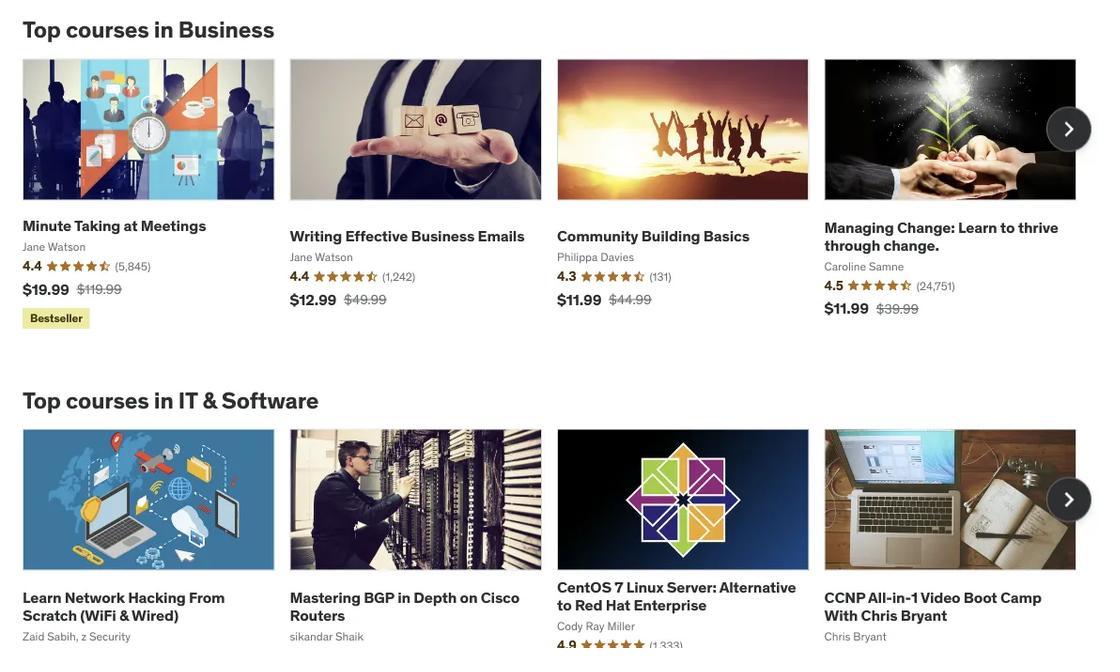 Task type: vqa. For each thing, say whether or not it's contained in the screenshot.
2nd courses from the top of the page
yes



Task type: describe. For each thing, give the bounding box(es) containing it.
alternative
[[720, 578, 796, 597]]

top courses in it & software
[[23, 387, 319, 415]]

in-
[[893, 589, 912, 608]]

managing change:  learn to thrive through change. link
[[825, 218, 1059, 255]]

learn inside learn network hacking from scratch (wifi & wired)
[[23, 589, 62, 608]]

carousel element for top courses in business
[[23, 59, 1092, 342]]

meetings
[[141, 217, 206, 236]]

managing
[[825, 218, 894, 237]]

routers
[[290, 607, 345, 626]]

1 horizontal spatial &
[[202, 387, 217, 415]]

community building basics link
[[557, 227, 750, 246]]

in for it
[[154, 387, 174, 415]]

chris
[[861, 607, 898, 626]]

cisco
[[481, 589, 520, 608]]

linux
[[627, 578, 664, 597]]

boot
[[964, 589, 998, 608]]

ccnp all-in-1 video boot camp with chris bryant
[[825, 589, 1042, 626]]

change.
[[884, 236, 940, 255]]

wired)
[[132, 607, 179, 626]]

& inside learn network hacking from scratch (wifi & wired)
[[119, 607, 129, 626]]

business inside minute taking at meetings writing effective business emails
[[411, 227, 475, 246]]

centos 7 linux server: alternative to red hat enterprise
[[557, 578, 796, 615]]

managing change:  learn to thrive through change.
[[825, 218, 1059, 255]]

hat
[[606, 596, 631, 615]]

depth
[[414, 589, 457, 608]]

ccnp
[[825, 589, 866, 608]]

network
[[65, 589, 125, 608]]

writing
[[290, 227, 342, 246]]

community building basics
[[557, 227, 750, 246]]

in for depth
[[398, 589, 411, 608]]

mastering bgp in depth on cisco routers link
[[290, 589, 520, 626]]

basics
[[704, 227, 750, 246]]

red
[[575, 596, 603, 615]]

at
[[124, 217, 138, 236]]

centos
[[557, 578, 612, 597]]

all-
[[869, 589, 893, 608]]

enterprise
[[634, 596, 707, 615]]

scratch
[[23, 607, 77, 626]]

emails
[[478, 227, 525, 246]]

courses for it
[[66, 387, 149, 415]]

on
[[460, 589, 478, 608]]

effective
[[345, 227, 408, 246]]

mastering bgp in depth on cisco routers
[[290, 589, 520, 626]]

it
[[178, 387, 198, 415]]



Task type: locate. For each thing, give the bounding box(es) containing it.
top
[[23, 16, 61, 44], [23, 387, 61, 415]]

0 vertical spatial &
[[202, 387, 217, 415]]

1 vertical spatial &
[[119, 607, 129, 626]]

1 horizontal spatial business
[[411, 227, 475, 246]]

in
[[154, 16, 174, 44], [154, 387, 174, 415], [398, 589, 411, 608]]

community
[[557, 227, 639, 246]]

1 vertical spatial courses
[[66, 387, 149, 415]]

minute taking at meetings writing effective business emails
[[23, 217, 525, 246]]

courses
[[66, 16, 149, 44], [66, 387, 149, 415]]

minute
[[23, 217, 71, 236]]

to inside centos 7 linux server: alternative to red hat enterprise
[[557, 596, 572, 615]]

from
[[189, 589, 225, 608]]

1 vertical spatial top
[[23, 387, 61, 415]]

0 vertical spatial business
[[178, 16, 275, 44]]

writing effective business emails link
[[290, 227, 525, 246]]

0 vertical spatial to
[[1001, 218, 1015, 237]]

carousel element for top courses in it & software
[[23, 430, 1092, 648]]

1
[[912, 589, 918, 608]]

to inside managing change:  learn to thrive through change.
[[1001, 218, 1015, 237]]

camp
[[1001, 589, 1042, 608]]

1 vertical spatial carousel element
[[23, 430, 1092, 648]]

hacking
[[128, 589, 186, 608]]

1 courses from the top
[[66, 16, 149, 44]]

courses for business
[[66, 16, 149, 44]]

thrive
[[1018, 218, 1059, 237]]

carousel element containing centos 7 linux server: alternative to red hat enterprise
[[23, 430, 1092, 648]]

business
[[178, 16, 275, 44], [411, 227, 475, 246]]

&
[[202, 387, 217, 415], [119, 607, 129, 626]]

1 vertical spatial next image
[[1055, 485, 1085, 515]]

1 top from the top
[[23, 16, 61, 44]]

top for top courses in business
[[23, 16, 61, 44]]

0 vertical spatial top
[[23, 16, 61, 44]]

7
[[615, 578, 624, 597]]

next image for top courses in business
[[1055, 115, 1085, 145]]

learn left network
[[23, 589, 62, 608]]

2 courses from the top
[[66, 387, 149, 415]]

& right it
[[202, 387, 217, 415]]

taking
[[74, 217, 121, 236]]

next image
[[1055, 115, 1085, 145], [1055, 485, 1085, 515]]

1 vertical spatial in
[[154, 387, 174, 415]]

2 carousel element from the top
[[23, 430, 1092, 648]]

0 vertical spatial learn
[[959, 218, 998, 237]]

learn
[[959, 218, 998, 237], [23, 589, 62, 608]]

1 next image from the top
[[1055, 115, 1085, 145]]

through
[[825, 236, 881, 255]]

bryant
[[901, 607, 947, 626]]

0 horizontal spatial to
[[557, 596, 572, 615]]

(wifi
[[80, 607, 116, 626]]

carousel element
[[23, 59, 1092, 342], [23, 430, 1092, 648]]

in inside mastering bgp in depth on cisco routers
[[398, 589, 411, 608]]

to left red at the bottom of page
[[557, 596, 572, 615]]

2 top from the top
[[23, 387, 61, 415]]

0 vertical spatial in
[[154, 16, 174, 44]]

1 horizontal spatial to
[[1001, 218, 1015, 237]]

1 vertical spatial learn
[[23, 589, 62, 608]]

bgp
[[364, 589, 395, 608]]

next image for top courses in it & software
[[1055, 485, 1085, 515]]

ccnp all-in-1 video boot camp with chris bryant link
[[825, 589, 1042, 626]]

2 next image from the top
[[1055, 485, 1085, 515]]

learn network hacking from scratch (wifi & wired)
[[23, 589, 225, 626]]

with
[[825, 607, 858, 626]]

minute taking at meetings link
[[23, 217, 206, 236]]

0 horizontal spatial business
[[178, 16, 275, 44]]

1 vertical spatial to
[[557, 596, 572, 615]]

top for top courses in it & software
[[23, 387, 61, 415]]

& right (wifi
[[119, 607, 129, 626]]

0 horizontal spatial &
[[119, 607, 129, 626]]

to
[[1001, 218, 1015, 237], [557, 596, 572, 615]]

learn network hacking from scratch (wifi & wired) link
[[23, 589, 225, 626]]

software
[[222, 387, 319, 415]]

0 vertical spatial carousel element
[[23, 59, 1092, 342]]

carousel element containing minute taking at meetings
[[23, 59, 1092, 342]]

1 horizontal spatial learn
[[959, 218, 998, 237]]

server:
[[667, 578, 717, 597]]

to left thrive
[[1001, 218, 1015, 237]]

change:
[[898, 218, 955, 237]]

learn inside managing change:  learn to thrive through change.
[[959, 218, 998, 237]]

building
[[642, 227, 701, 246]]

learn right the change:
[[959, 218, 998, 237]]

2 vertical spatial in
[[398, 589, 411, 608]]

top courses in business
[[23, 16, 275, 44]]

in for business
[[154, 16, 174, 44]]

1 vertical spatial business
[[411, 227, 475, 246]]

0 horizontal spatial learn
[[23, 589, 62, 608]]

1 carousel element from the top
[[23, 59, 1092, 342]]

mastering
[[290, 589, 361, 608]]

0 vertical spatial next image
[[1055, 115, 1085, 145]]

centos 7 linux server: alternative to red hat enterprise link
[[557, 578, 796, 615]]

video
[[921, 589, 961, 608]]

0 vertical spatial courses
[[66, 16, 149, 44]]



